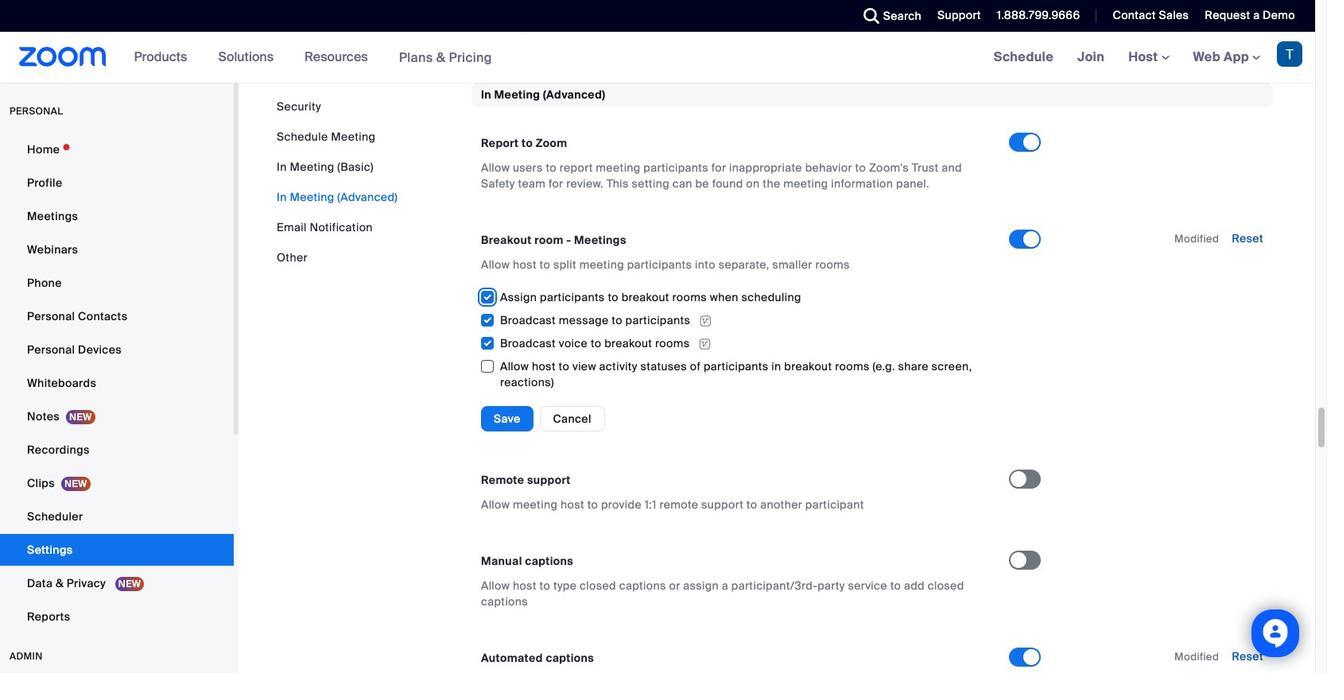 Task type: describe. For each thing, give the bounding box(es) containing it.
notes link
[[0, 401, 234, 433]]

meeting down remote support
[[513, 498, 558, 512]]

email
[[277, 220, 307, 235]]

solutions
[[218, 49, 274, 65]]

in meeting (basic) link
[[277, 160, 374, 174]]

web
[[1193, 49, 1221, 65]]

2 modified from the top
[[1175, 650, 1219, 664]]

schedule for schedule
[[994, 49, 1054, 65]]

to left add
[[890, 579, 901, 593]]

rooms inside application
[[655, 336, 690, 351]]

into
[[695, 258, 716, 272]]

(e.g.
[[873, 359, 895, 374]]

captions right automated
[[546, 651, 594, 666]]

zoom logo image
[[19, 47, 106, 67]]

& for pricing
[[436, 49, 446, 66]]

allow meeting host to provide 1:1 remote support to another participant
[[481, 498, 864, 512]]

captions left or
[[619, 579, 666, 593]]

profile
[[27, 176, 62, 190]]

update
[[815, 7, 853, 21]]

remote support
[[481, 473, 571, 487]]

zoom's
[[869, 161, 909, 175]]

privacy
[[67, 577, 106, 591]]

to inside application
[[591, 336, 602, 351]]

allow host to split meeting participants into separate, smaller rooms
[[481, 258, 850, 272]]

setting
[[632, 177, 670, 191]]

hidden
[[681, 0, 719, 5]]

security link
[[277, 99, 321, 114]]

team
[[518, 177, 546, 191]]

resources button
[[305, 32, 375, 83]]

names
[[791, 0, 828, 5]]

products
[[134, 49, 187, 65]]

resources
[[305, 49, 368, 65]]

reactions)
[[500, 375, 554, 390]]

meeting for schedule meeting link at the left of the page
[[331, 130, 376, 144]]

smaller
[[772, 258, 812, 272]]

support
[[938, 8, 981, 22]]

to inside application
[[612, 313, 623, 328]]

allow for allow users to report meeting participants for inappropriate behavior to zoom's trust and safety team for review. this setting can be found on the meeting information panel.
[[481, 161, 510, 175]]

information
[[831, 177, 893, 191]]

found
[[712, 177, 743, 191]]

banner containing products
[[0, 32, 1315, 83]]

video
[[573, 7, 603, 21]]

participant/3rd-
[[731, 579, 818, 593]]

broadcast for broadcast voice to breakout rooms
[[500, 336, 556, 351]]

plans & pricing
[[399, 49, 492, 66]]

their
[[856, 7, 881, 21]]

share
[[898, 359, 929, 374]]

view
[[572, 359, 596, 374]]

1.888.799.9666 button up "schedule" link
[[997, 8, 1080, 22]]

and inside all participant profile pictures will be hidden and only the names of participants will be displayed on the video screen. participants will not be able to update their profile pictures in the meeting.
[[722, 0, 742, 5]]

in for "in meeting (advanced)" link
[[277, 190, 287, 204]]

behavior
[[805, 161, 852, 175]]

reset for 1st reset button from the top
[[1232, 231, 1264, 246]]

whiteboards
[[27, 376, 96, 390]]

host for split
[[513, 258, 537, 272]]

breakout inside allow host to view activity statuses of participants in breakout rooms (e.g. share screen, reactions)
[[784, 359, 832, 374]]

phone link
[[0, 267, 234, 299]]

participants
[[649, 7, 714, 21]]

participants inside allow host to view activity statuses of participants in breakout rooms (e.g. share screen, reactions)
[[704, 359, 769, 374]]

displayed
[[481, 7, 533, 21]]

0 vertical spatial in
[[481, 87, 491, 101]]

participant inside in meeting (advanced) element
[[805, 498, 864, 512]]

scheduler
[[27, 510, 83, 524]]

meetings inside in meeting (advanced) element
[[574, 233, 626, 247]]

trust
[[912, 161, 939, 175]]

a inside allow host to type closed captions or assign a participant/3rd-party service to add closed captions
[[722, 579, 728, 593]]

participants inside all participant profile pictures will be hidden and only the names of participants will be displayed on the video screen. participants will not be able to update their profile pictures in the meeting.
[[844, 0, 909, 5]]

0 vertical spatial for
[[711, 161, 726, 175]]

another
[[760, 498, 802, 512]]

2 horizontal spatial will
[[912, 0, 929, 5]]

contacts
[[78, 309, 128, 324]]

1:1
[[645, 498, 657, 512]]

in inside allow host to view activity statuses of participants in breakout rooms (e.g. share screen, reactions)
[[772, 359, 781, 374]]

personal contacts
[[27, 309, 128, 324]]

1.888.799.9666 button up join
[[985, 0, 1084, 32]]

broadcast message to participants application
[[480, 309, 1009, 332]]

whiteboards link
[[0, 367, 234, 399]]

1 vertical spatial profile
[[884, 7, 918, 21]]

broadcast for broadcast message to participants
[[500, 313, 556, 328]]

sales
[[1159, 8, 1189, 22]]

participants up assign participants to breakout rooms when scheduling
[[627, 258, 692, 272]]

email notification
[[277, 220, 373, 235]]

personal for personal devices
[[27, 343, 75, 357]]

manual
[[481, 554, 522, 569]]

be down only
[[758, 7, 772, 21]]

this
[[606, 177, 629, 191]]

activity
[[599, 359, 638, 374]]

meetings navigation
[[982, 32, 1315, 83]]

data & privacy
[[27, 577, 109, 591]]

cancel
[[553, 412, 591, 426]]

to left zoom
[[522, 136, 533, 150]]

group inside in meeting (advanced) element
[[480, 285, 1009, 394]]

in meeting (basic)
[[277, 160, 374, 174]]

to left type
[[540, 579, 550, 593]]

party
[[818, 579, 845, 593]]

all participant profile pictures will be hidden and only the names of participants will be displayed on the video screen. participants will not be able to update their profile pictures in the meeting.
[[481, 0, 978, 37]]

notes
[[27, 410, 60, 424]]

1 vertical spatial support
[[701, 498, 744, 512]]

only
[[745, 0, 767, 5]]

other
[[277, 250, 308, 265]]

schedule meeting link
[[277, 130, 376, 144]]

the inside allow users to report meeting participants for inappropriate behavior to zoom's trust and safety team for review. this setting can be found on the meeting information panel.
[[763, 177, 780, 191]]

0 vertical spatial support
[[527, 473, 571, 487]]

to inside allow host to view activity statuses of participants in breakout rooms (e.g. share screen, reactions)
[[559, 359, 570, 374]]

rooms up support version for broadcast message to participants icon
[[672, 290, 707, 305]]

2 reset button from the top
[[1232, 650, 1264, 664]]

captions down manual
[[481, 595, 528, 609]]

recordings
[[27, 443, 90, 457]]

report
[[481, 136, 519, 150]]

rooms inside allow host to view activity statuses of participants in breakout rooms (e.g. share screen, reactions)
[[835, 359, 870, 374]]

settings
[[27, 543, 73, 557]]

scheduler link
[[0, 501, 234, 533]]

save
[[494, 412, 520, 426]]

profile link
[[0, 167, 234, 199]]

1 modified from the top
[[1175, 232, 1219, 246]]

participants up "message"
[[540, 290, 605, 305]]

recordings link
[[0, 434, 234, 466]]

breakout
[[481, 233, 532, 247]]

to inside all participant profile pictures will be hidden and only the names of participants will be displayed on the video screen. participants will not be able to update their profile pictures in the meeting.
[[801, 7, 812, 21]]

provide
[[601, 498, 642, 512]]

in for in meeting (basic) link
[[277, 160, 287, 174]]

meeting for in meeting (basic) link
[[290, 160, 334, 174]]

support version for broadcast message to participants image
[[694, 314, 717, 329]]

admin
[[10, 650, 43, 663]]

cancel button
[[540, 406, 605, 432]]

the left video
[[553, 7, 570, 21]]

personal contacts link
[[0, 301, 234, 332]]

clips link
[[0, 468, 234, 499]]

data & privacy link
[[0, 568, 234, 600]]

host for view
[[532, 359, 556, 374]]

meeting.
[[502, 23, 550, 37]]

broadcast voice to breakout rooms
[[500, 336, 690, 351]]

to left another at the bottom of page
[[747, 498, 757, 512]]

request
[[1205, 8, 1250, 22]]

be up support
[[932, 0, 946, 5]]

all
[[481, 0, 495, 5]]



Task type: locate. For each thing, give the bounding box(es) containing it.
pricing
[[449, 49, 492, 66]]

allow for allow meeting host to provide 1:1 remote support to another participant
[[481, 498, 510, 512]]

0 vertical spatial a
[[1253, 8, 1260, 22]]

rooms
[[815, 258, 850, 272], [672, 290, 707, 305], [655, 336, 690, 351], [835, 359, 870, 374]]

group containing assign participants to breakout rooms when scheduling
[[480, 285, 1009, 394]]

broadcast inside application
[[500, 313, 556, 328]]

schedule inside meetings navigation
[[994, 49, 1054, 65]]

of up update
[[830, 0, 841, 5]]

save button
[[481, 406, 533, 432]]

participants down assign participants to breakout rooms when scheduling
[[625, 313, 690, 328]]

allow up the safety at the top left of the page
[[481, 161, 510, 175]]

of inside allow host to view activity statuses of participants in breakout rooms (e.g. share screen, reactions)
[[690, 359, 701, 374]]

1 vertical spatial personal
[[27, 343, 75, 357]]

meetings right the -
[[574, 233, 626, 247]]

1 vertical spatial schedule
[[277, 130, 328, 144]]

0 horizontal spatial support
[[527, 473, 571, 487]]

to up information
[[855, 161, 866, 175]]

1 horizontal spatial participant
[[805, 498, 864, 512]]

host down the manual captions
[[513, 579, 537, 593]]

plans & pricing link
[[399, 49, 492, 66], [399, 49, 492, 66]]

to down names
[[801, 7, 812, 21]]

1 horizontal spatial a
[[1253, 8, 1260, 22]]

0 horizontal spatial for
[[549, 177, 563, 191]]

panel.
[[896, 177, 929, 191]]

in down "schedule meeting"
[[277, 160, 287, 174]]

0 vertical spatial participant
[[498, 0, 556, 5]]

broadcast down assign
[[500, 313, 556, 328]]

a right assign
[[722, 579, 728, 593]]

personal
[[10, 105, 63, 118]]

1 vertical spatial on
[[746, 177, 760, 191]]

0 horizontal spatial &
[[56, 577, 64, 591]]

1 horizontal spatial schedule
[[994, 49, 1054, 65]]

breakout for participants
[[622, 290, 669, 305]]

on
[[536, 7, 550, 21], [746, 177, 760, 191]]

will left not
[[717, 7, 734, 21]]

on down inappropriate
[[746, 177, 760, 191]]

to left the view
[[559, 359, 570, 374]]

reset for 1st reset button from the bottom
[[1232, 650, 1264, 664]]

1 vertical spatial meetings
[[574, 233, 626, 247]]

support version for broadcast voice to breakout rooms image
[[694, 337, 716, 352]]

1 vertical spatial reset button
[[1232, 650, 1264, 664]]

0 horizontal spatial schedule
[[277, 130, 328, 144]]

allow for allow host to view activity statuses of participants in breakout rooms (e.g. share screen, reactions)
[[500, 359, 529, 374]]

allow down breakout
[[481, 258, 510, 272]]

0 vertical spatial personal
[[27, 309, 75, 324]]

search
[[883, 9, 922, 23]]

breakout for voice
[[605, 336, 652, 351]]

profile up video
[[559, 0, 594, 5]]

plans
[[399, 49, 433, 66]]

meetings inside personal menu menu
[[27, 209, 78, 223]]

the down displayed
[[481, 23, 499, 37]]

and inside allow users to report meeting participants for inappropriate behavior to zoom's trust and safety team for review. this setting can be found on the meeting information panel.
[[942, 161, 962, 175]]

participants down broadcast voice to breakout rooms application
[[704, 359, 769, 374]]

schedule down security
[[277, 130, 328, 144]]

1 closed from the left
[[580, 579, 616, 593]]

1 broadcast from the top
[[500, 313, 556, 328]]

group
[[480, 285, 1009, 394]]

pictures right their
[[921, 7, 966, 21]]

manual captions
[[481, 554, 573, 569]]

1 vertical spatial pictures
[[921, 7, 966, 21]]

0 horizontal spatial in
[[772, 359, 781, 374]]

the up able
[[770, 0, 788, 5]]

0 vertical spatial breakout
[[622, 290, 669, 305]]

pictures
[[597, 0, 641, 5], [921, 7, 966, 21]]

meeting down "schedule meeting"
[[290, 160, 334, 174]]

0 horizontal spatial meetings
[[27, 209, 78, 223]]

to left split
[[540, 258, 550, 272]]

0 vertical spatial profile
[[559, 0, 594, 5]]

inappropriate
[[729, 161, 802, 175]]

in
[[481, 87, 491, 101], [277, 160, 287, 174], [277, 190, 287, 204]]

1.888.799.9666
[[997, 8, 1080, 22]]

in meeting (advanced) element
[[472, 82, 1273, 674]]

products button
[[134, 32, 194, 83]]

(advanced) down (basic)
[[337, 190, 398, 204]]

zoom
[[536, 136, 567, 150]]

1 vertical spatial a
[[722, 579, 728, 593]]

banner
[[0, 32, 1315, 83]]

of inside all participant profile pictures will be hidden and only the names of participants will be displayed on the video screen. participants will not be able to update their profile pictures in the meeting.
[[830, 0, 841, 5]]

1 horizontal spatial in
[[969, 7, 978, 21]]

1 horizontal spatial closed
[[928, 579, 964, 593]]

1 horizontal spatial on
[[746, 177, 760, 191]]

allow for allow host to type closed captions or assign a participant/3rd-party service to add closed captions
[[481, 579, 510, 593]]

on inside all participant profile pictures will be hidden and only the names of participants will be displayed on the video screen. participants will not be able to update their profile pictures in the meeting.
[[536, 7, 550, 21]]

allow up the reactions)
[[500, 359, 529, 374]]

& inside the product information navigation
[[436, 49, 446, 66]]

the down inappropriate
[[763, 177, 780, 191]]

0 vertical spatial in meeting (advanced)
[[481, 87, 605, 101]]

broadcast inside application
[[500, 336, 556, 351]]

personal for personal contacts
[[27, 309, 75, 324]]

0 horizontal spatial on
[[536, 7, 550, 21]]

menu bar
[[277, 99, 398, 266]]

on up meeting.
[[536, 7, 550, 21]]

closed right add
[[928, 579, 964, 593]]

allow inside allow host to type closed captions or assign a participant/3rd-party service to add closed captions
[[481, 579, 510, 593]]

2 broadcast from the top
[[500, 336, 556, 351]]

1 horizontal spatial pictures
[[921, 7, 966, 21]]

0 vertical spatial of
[[830, 0, 841, 5]]

breakout inside application
[[605, 336, 652, 351]]

report
[[560, 161, 593, 175]]

to right voice
[[591, 336, 602, 351]]

allow inside allow users to report meeting participants for inappropriate behavior to zoom's trust and safety team for review. this setting can be found on the meeting information panel.
[[481, 161, 510, 175]]

meeting up this
[[596, 161, 641, 175]]

meeting up report to zoom
[[494, 87, 540, 101]]

pictures up screen.
[[597, 0, 641, 5]]

settings link
[[0, 534, 234, 566]]

personal devices link
[[0, 334, 234, 366]]

to up broadcast message to participants
[[608, 290, 619, 305]]

1 horizontal spatial &
[[436, 49, 446, 66]]

to right users
[[546, 161, 557, 175]]

phone
[[27, 276, 62, 290]]

home link
[[0, 134, 234, 165]]

participant up displayed
[[498, 0, 556, 5]]

closed right type
[[580, 579, 616, 593]]

in meeting (advanced) up zoom
[[481, 87, 605, 101]]

meeting down the behavior
[[783, 177, 828, 191]]

in down pricing
[[481, 87, 491, 101]]

be inside allow users to report meeting participants for inappropriate behavior to zoom's trust and safety team for review. this setting can be found on the meeting information panel.
[[695, 177, 709, 191]]

host
[[513, 258, 537, 272], [532, 359, 556, 374], [561, 498, 584, 512], [513, 579, 537, 593]]

review.
[[566, 177, 603, 191]]

be right can
[[695, 177, 709, 191]]

or
[[669, 579, 680, 593]]

1 personal from the top
[[27, 309, 75, 324]]

host down breakout
[[513, 258, 537, 272]]

& right data
[[56, 577, 64, 591]]

0 vertical spatial in
[[969, 7, 978, 21]]

in down broadcast voice to breakout rooms application
[[772, 359, 781, 374]]

of down support version for broadcast voice to breakout rooms icon
[[690, 359, 701, 374]]

breakout
[[622, 290, 669, 305], [605, 336, 652, 351], [784, 359, 832, 374]]

0 vertical spatial broadcast
[[500, 313, 556, 328]]

1 vertical spatial and
[[942, 161, 962, 175]]

meetings
[[27, 209, 78, 223], [574, 233, 626, 247]]

personal menu menu
[[0, 134, 234, 635]]

0 vertical spatial &
[[436, 49, 446, 66]]

1 vertical spatial in meeting (advanced)
[[277, 190, 398, 204]]

1 vertical spatial modified
[[1175, 650, 1219, 664]]

0 horizontal spatial in meeting (advanced)
[[277, 190, 398, 204]]

(advanced) up zoom
[[543, 87, 605, 101]]

1 vertical spatial in
[[277, 160, 287, 174]]

participant inside all participant profile pictures will be hidden and only the names of participants will be displayed on the video screen. participants will not be able to update their profile pictures in the meeting.
[[498, 0, 556, 5]]

a left 'demo'
[[1253, 8, 1260, 22]]

0 vertical spatial schedule
[[994, 49, 1054, 65]]

0 horizontal spatial and
[[722, 0, 742, 5]]

assign participants to breakout rooms when scheduling
[[500, 290, 801, 305]]

scheduling
[[742, 290, 801, 305]]

and right trust
[[942, 161, 962, 175]]

2 reset from the top
[[1232, 650, 1264, 664]]

service
[[848, 579, 887, 593]]

other link
[[277, 250, 308, 265]]

1 reset button from the top
[[1232, 231, 1264, 246]]

0 vertical spatial meetings
[[27, 209, 78, 223]]

0 vertical spatial reset
[[1232, 231, 1264, 246]]

breakout down allow host to split meeting participants into separate, smaller rooms
[[622, 290, 669, 305]]

host up the reactions)
[[532, 359, 556, 374]]

menu bar containing security
[[277, 99, 398, 266]]

in meeting (advanced) link
[[277, 190, 398, 204]]

1 horizontal spatial support
[[701, 498, 744, 512]]

0 vertical spatial (advanced)
[[543, 87, 605, 101]]

1 horizontal spatial of
[[830, 0, 841, 5]]

breakout down broadcast voice to breakout rooms application
[[784, 359, 832, 374]]

2 personal from the top
[[27, 343, 75, 357]]

schedule inside menu bar
[[277, 130, 328, 144]]

0 vertical spatial and
[[722, 0, 742, 5]]

2 vertical spatial breakout
[[784, 359, 832, 374]]

1 vertical spatial breakout
[[605, 336, 652, 351]]

reports
[[27, 610, 70, 624]]

2 closed from the left
[[928, 579, 964, 593]]

1 horizontal spatial will
[[717, 7, 734, 21]]

rooms up statuses
[[655, 336, 690, 351]]

broadcast up the reactions)
[[500, 336, 556, 351]]

for right team
[[549, 177, 563, 191]]

1 vertical spatial in
[[772, 359, 781, 374]]

users
[[513, 161, 543, 175]]

0 horizontal spatial profile
[[559, 0, 594, 5]]

schedule link
[[982, 32, 1066, 83]]

contact sales
[[1113, 8, 1189, 22]]

host button
[[1128, 49, 1169, 65]]

& inside personal menu menu
[[56, 577, 64, 591]]

profile picture image
[[1277, 41, 1303, 67]]

meeting up (basic)
[[331, 130, 376, 144]]

and up not
[[722, 0, 742, 5]]

profile
[[559, 0, 594, 5], [884, 7, 918, 21]]

participants up their
[[844, 0, 909, 5]]

(basic)
[[337, 160, 374, 174]]

will up search
[[912, 0, 929, 5]]

1 vertical spatial of
[[690, 359, 701, 374]]

product information navigation
[[122, 32, 504, 83]]

support right remote
[[701, 498, 744, 512]]

breakout room - meetings
[[481, 233, 626, 247]]

captions up type
[[525, 554, 573, 569]]

rooms left (e.g.
[[835, 359, 870, 374]]

allow host to view activity statuses of participants in breakout rooms (e.g. share screen, reactions)
[[500, 359, 972, 390]]

message
[[559, 313, 609, 328]]

not
[[737, 7, 755, 21]]

can
[[672, 177, 692, 191]]

breakout up activity
[[605, 336, 652, 351]]

meeting up email notification
[[290, 190, 334, 204]]

webinars link
[[0, 234, 234, 266]]

-
[[566, 233, 571, 247]]

1 horizontal spatial for
[[711, 161, 726, 175]]

web app button
[[1193, 49, 1260, 65]]

meetings link
[[0, 200, 234, 232]]

in inside all participant profile pictures will be hidden and only the names of participants will be displayed on the video screen. participants will not be able to update their profile pictures in the meeting.
[[969, 7, 978, 21]]

automated captions
[[481, 651, 594, 666]]

request a demo
[[1205, 8, 1295, 22]]

host for type
[[513, 579, 537, 593]]

1 horizontal spatial in meeting (advanced)
[[481, 87, 605, 101]]

meeting right split
[[579, 258, 624, 272]]

0 horizontal spatial of
[[690, 359, 701, 374]]

0 horizontal spatial participant
[[498, 0, 556, 5]]

schedule down 1.888.799.9666
[[994, 49, 1054, 65]]

1 vertical spatial reset
[[1232, 650, 1264, 664]]

rooms right smaller
[[815, 258, 850, 272]]

0 vertical spatial pictures
[[597, 0, 641, 5]]

of
[[830, 0, 841, 5], [690, 359, 701, 374]]

participants up can
[[644, 161, 709, 175]]

on inside allow users to report meeting participants for inappropriate behavior to zoom's trust and safety team for review. this setting can be found on the meeting information panel.
[[746, 177, 760, 191]]

0 horizontal spatial a
[[722, 579, 728, 593]]

split
[[553, 258, 576, 272]]

in left 1.888.799.9666
[[969, 7, 978, 21]]

in meeting (advanced) up notification
[[277, 190, 398, 204]]

1 vertical spatial broadcast
[[500, 336, 556, 351]]

host inside allow host to view activity statuses of participants in breakout rooms (e.g. share screen, reactions)
[[532, 359, 556, 374]]

email notification link
[[277, 220, 373, 235]]

& right plans
[[436, 49, 446, 66]]

contact sales link
[[1101, 0, 1193, 32], [1113, 8, 1189, 22]]

1 horizontal spatial meetings
[[574, 233, 626, 247]]

when
[[710, 290, 739, 305]]

0 vertical spatial modified
[[1175, 232, 1219, 246]]

allow for allow host to split meeting participants into separate, smaller rooms
[[481, 258, 510, 272]]

personal devices
[[27, 343, 122, 357]]

report to zoom
[[481, 136, 567, 150]]

allow down the remote
[[481, 498, 510, 512]]

participants inside allow users to report meeting participants for inappropriate behavior to zoom's trust and safety team for review. this setting can be found on the meeting information panel.
[[644, 161, 709, 175]]

1 vertical spatial for
[[549, 177, 563, 191]]

notification
[[310, 220, 373, 235]]

for up found
[[711, 161, 726, 175]]

1 horizontal spatial and
[[942, 161, 962, 175]]

1 vertical spatial &
[[56, 577, 64, 591]]

participants
[[844, 0, 909, 5], [644, 161, 709, 175], [627, 258, 692, 272], [540, 290, 605, 305], [625, 313, 690, 328], [704, 359, 769, 374]]

allow inside allow host to view activity statuses of participants in breakout rooms (e.g. share screen, reactions)
[[500, 359, 529, 374]]

in up email
[[277, 190, 287, 204]]

1 reset from the top
[[1232, 231, 1264, 246]]

host
[[1128, 49, 1161, 65]]

screen.
[[606, 7, 646, 21]]

1 horizontal spatial profile
[[884, 7, 918, 21]]

1 vertical spatial participant
[[805, 498, 864, 512]]

1 vertical spatial (advanced)
[[337, 190, 398, 204]]

& for privacy
[[56, 577, 64, 591]]

host inside allow host to type closed captions or assign a participant/3rd-party service to add closed captions
[[513, 579, 537, 593]]

in meeting (advanced)
[[481, 87, 605, 101], [277, 190, 398, 204]]

allow host to type closed captions or assign a participant/3rd-party service to add closed captions
[[481, 579, 964, 609]]

0 horizontal spatial pictures
[[597, 0, 641, 5]]

host left provide
[[561, 498, 584, 512]]

schedule meeting
[[277, 130, 376, 144]]

assign
[[500, 290, 537, 305]]

schedule for schedule meeting
[[277, 130, 328, 144]]

0 horizontal spatial will
[[644, 0, 662, 5]]

screen,
[[932, 359, 972, 374]]

app
[[1224, 49, 1249, 65]]

remote
[[481, 473, 524, 487]]

participant right another at the bottom of page
[[805, 498, 864, 512]]

support right the remote
[[527, 473, 571, 487]]

join link
[[1066, 32, 1117, 83]]

0 horizontal spatial closed
[[580, 579, 616, 593]]

be up participants
[[665, 0, 678, 5]]

0 vertical spatial reset button
[[1232, 231, 1264, 246]]

2 vertical spatial in
[[277, 190, 287, 204]]

0 vertical spatial on
[[536, 7, 550, 21]]

to up broadcast voice to breakout rooms
[[612, 313, 623, 328]]

to left provide
[[587, 498, 598, 512]]

allow down manual
[[481, 579, 510, 593]]

meetings up webinars
[[27, 209, 78, 223]]

and
[[722, 0, 742, 5], [942, 161, 962, 175]]

0 horizontal spatial (advanced)
[[337, 190, 398, 204]]

1 horizontal spatial (advanced)
[[543, 87, 605, 101]]

participants inside broadcast message to participants application
[[625, 313, 690, 328]]

meeting for "in meeting (advanced)" link
[[290, 190, 334, 204]]

data
[[27, 577, 53, 591]]

profile right their
[[884, 7, 918, 21]]

broadcast voice to breakout rooms application
[[480, 332, 1009, 355]]

will up screen.
[[644, 0, 662, 5]]

personal down phone
[[27, 309, 75, 324]]

personal up whiteboards
[[27, 343, 75, 357]]



Task type: vqa. For each thing, say whether or not it's contained in the screenshot.
Email Notification
yes



